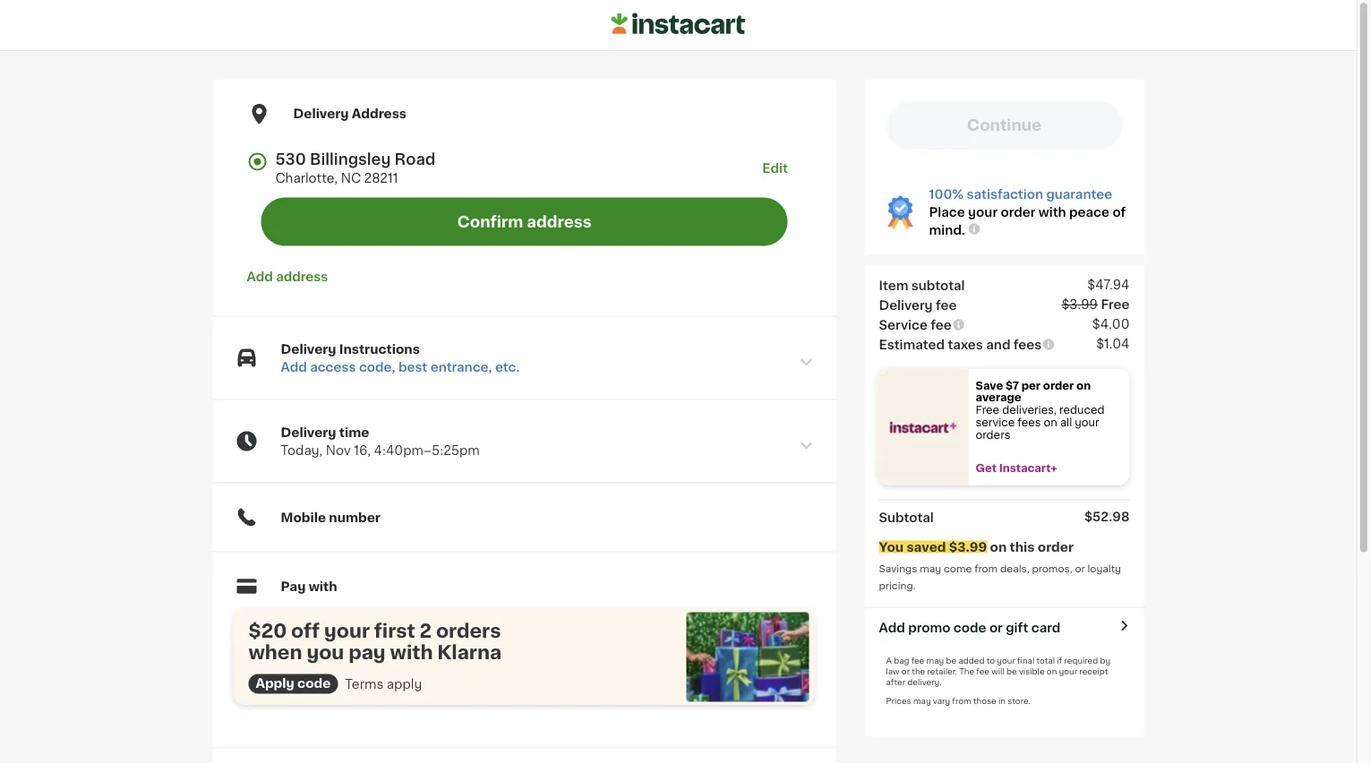 Task type: locate. For each thing, give the bounding box(es) containing it.
from inside the savings may come from deals, promos, or loyalty pricing.
[[975, 564, 998, 574]]

place your order with peace of mind.
[[930, 206, 1126, 237]]

entrance,
[[431, 361, 492, 373]]

0 horizontal spatial orders
[[436, 622, 501, 641]]

add for add promo code or gift card
[[879, 621, 906, 634]]

pricing.
[[879, 581, 916, 590]]

1 horizontal spatial code
[[954, 621, 987, 634]]

add
[[247, 270, 273, 283], [281, 361, 307, 373], [879, 621, 906, 634]]

or inside a bag fee may be added to your final total if required by law or the retailer. the fee will be visible on your receipt after delivery.
[[902, 667, 910, 676]]

1 vertical spatial free
[[976, 405, 1000, 415]]

0 vertical spatial or
[[1075, 564, 1086, 574]]

1 horizontal spatial address
[[527, 214, 592, 229]]

visible
[[1020, 667, 1045, 676]]

2 horizontal spatial with
[[1039, 206, 1067, 219]]

code up added
[[954, 621, 987, 634]]

free up service
[[976, 405, 1000, 415]]

2 vertical spatial may
[[914, 697, 931, 705]]

be right the will
[[1007, 667, 1017, 676]]

1 horizontal spatial orders
[[976, 430, 1011, 440]]

and
[[987, 338, 1011, 351]]

deals,
[[1001, 564, 1030, 574]]

1 horizontal spatial from
[[975, 564, 998, 574]]

from
[[975, 564, 998, 574], [953, 697, 972, 705]]

item subtotal
[[879, 279, 965, 292]]

28211
[[364, 172, 398, 184]]

delivery time today, nov 16, 4:40pm–5:25pm
[[281, 426, 480, 457]]

promo
[[909, 621, 951, 634]]

2 horizontal spatial or
[[1075, 564, 1086, 574]]

add address
[[247, 270, 328, 283]]

1 vertical spatial address
[[276, 270, 328, 283]]

edit button
[[749, 139, 802, 198]]

or
[[1075, 564, 1086, 574], [990, 621, 1003, 634], [902, 667, 910, 676]]

fee up estimated taxes and fees
[[931, 319, 952, 331]]

code inside button
[[954, 621, 987, 634]]

with
[[1039, 206, 1067, 219], [309, 580, 337, 593], [390, 643, 433, 662]]

code down you
[[297, 677, 331, 690]]

with down guarantee
[[1039, 206, 1067, 219]]

1 horizontal spatial $3.99
[[1062, 298, 1098, 310]]

2 vertical spatial or
[[902, 667, 910, 676]]

1 vertical spatial be
[[1007, 667, 1017, 676]]

with down 2
[[390, 643, 433, 662]]

0 vertical spatial may
[[920, 564, 942, 574]]

vary
[[933, 697, 951, 705]]

1 vertical spatial add
[[281, 361, 307, 373]]

get
[[976, 463, 997, 473]]

16,
[[354, 444, 371, 457]]

0 horizontal spatial address
[[276, 270, 328, 283]]

0 horizontal spatial or
[[902, 667, 910, 676]]

2 vertical spatial with
[[390, 643, 433, 662]]

come
[[944, 564, 972, 574]]

0 vertical spatial code
[[954, 621, 987, 634]]

promos,
[[1033, 564, 1073, 574]]

0 vertical spatial from
[[975, 564, 998, 574]]

1 vertical spatial may
[[927, 657, 944, 665]]

free up $4.00
[[1102, 298, 1130, 310]]

savings may come from deals, promos, or loyalty pricing.
[[879, 564, 1124, 590]]

instructions
[[339, 343, 420, 355]]

address for confirm address
[[527, 214, 592, 229]]

delivery inside 'delivery time today, nov 16, 4:40pm–5:25pm'
[[281, 426, 336, 439]]

0 vertical spatial free
[[1102, 298, 1130, 310]]

delivery up billingsley
[[293, 108, 349, 120]]

confirm address button
[[261, 198, 788, 246]]

delivery up access
[[281, 343, 336, 355]]

1 vertical spatial $3.99
[[949, 541, 988, 553]]

order up the "promos,"
[[1038, 541, 1074, 553]]

order
[[1001, 206, 1036, 219], [1044, 380, 1074, 390], [1038, 541, 1074, 553]]

be up retailer.
[[947, 657, 957, 665]]

order down 100% satisfaction guarantee
[[1001, 206, 1036, 219]]

time
[[339, 426, 369, 439]]

may inside the savings may come from deals, promos, or loyalty pricing.
[[920, 564, 942, 574]]

or down bag
[[902, 667, 910, 676]]

0 vertical spatial be
[[947, 657, 957, 665]]

delivery inside the delivery instructions add access code, best entrance, etc.
[[281, 343, 336, 355]]

delivery
[[293, 108, 349, 120], [879, 299, 933, 311], [281, 343, 336, 355], [281, 426, 336, 439]]

with inside place your order with peace of mind.
[[1039, 206, 1067, 219]]

0 horizontal spatial add
[[247, 270, 273, 283]]

1 horizontal spatial or
[[990, 621, 1003, 634]]

when
[[249, 643, 302, 662]]

mobile number
[[281, 511, 381, 524]]

fees
[[1014, 338, 1042, 351], [1018, 417, 1042, 428]]

your up more info about 100% satisfaction guarantee icon
[[969, 206, 998, 219]]

from down you saved $3.99 on this order at the right
[[975, 564, 998, 574]]

orders down service
[[976, 430, 1011, 440]]

may down saved
[[920, 564, 942, 574]]

subtotal
[[912, 279, 965, 292]]

your inside save $7 per order on average free deliveries, reduced service fees on all your orders
[[1075, 417, 1100, 428]]

nc
[[341, 172, 361, 184]]

1 horizontal spatial free
[[1102, 298, 1130, 310]]

0 horizontal spatial from
[[953, 697, 972, 705]]

orders inside $20 off your first 2 orders when you pay with klarna
[[436, 622, 501, 641]]

nov
[[326, 444, 351, 457]]

fee down to
[[977, 667, 990, 676]]

$52.98
[[1085, 510, 1130, 523]]

0 vertical spatial orders
[[976, 430, 1011, 440]]

1 vertical spatial or
[[990, 621, 1003, 634]]

or left gift
[[990, 621, 1003, 634]]

subtotal
[[879, 511, 934, 524]]

orders inside save $7 per order on average free deliveries, reduced service fees on all your orders
[[976, 430, 1011, 440]]

fees right and
[[1014, 338, 1042, 351]]

fees inside save $7 per order on average free deliveries, reduced service fees on all your orders
[[1018, 417, 1042, 428]]

fees down deliveries,
[[1018, 417, 1042, 428]]

from right 'vary'
[[953, 697, 972, 705]]

$47.94
[[1088, 278, 1130, 291]]

fee
[[936, 299, 957, 311], [931, 319, 952, 331], [912, 657, 925, 665], [977, 667, 990, 676]]

1 horizontal spatial with
[[390, 643, 433, 662]]

receipt
[[1080, 667, 1109, 676]]

average
[[976, 393, 1022, 403]]

2 vertical spatial add
[[879, 621, 906, 634]]

card
[[1032, 621, 1061, 634]]

peace
[[1070, 206, 1110, 219]]

your down if
[[1060, 667, 1078, 676]]

1 vertical spatial order
[[1044, 380, 1074, 390]]

0 vertical spatial with
[[1039, 206, 1067, 219]]

1 vertical spatial orders
[[436, 622, 501, 641]]

on down total
[[1047, 667, 1058, 676]]

prices may vary from those in store.
[[887, 697, 1031, 705]]

address inside add address button
[[276, 270, 328, 283]]

$3.99 up come
[[949, 541, 988, 553]]

may
[[920, 564, 942, 574], [927, 657, 944, 665], [914, 697, 931, 705]]

more info about 100% satisfaction guarantee image
[[968, 222, 982, 236]]

0 horizontal spatial code
[[297, 677, 331, 690]]

1 vertical spatial from
[[953, 697, 972, 705]]

1 vertical spatial fees
[[1018, 417, 1042, 428]]

order inside place your order with peace of mind.
[[1001, 206, 1036, 219]]

bag
[[894, 657, 910, 665]]

delivery up today,
[[281, 426, 336, 439]]

may down delivery.
[[914, 697, 931, 705]]

address inside "confirm address" button
[[527, 214, 592, 229]]

apply
[[387, 678, 422, 690]]

0 vertical spatial $3.99
[[1062, 298, 1098, 310]]

the
[[912, 667, 926, 676]]

place
[[930, 206, 966, 219]]

access
[[310, 361, 356, 373]]

order right per on the right
[[1044, 380, 1074, 390]]

1 vertical spatial with
[[309, 580, 337, 593]]

satisfaction
[[967, 188, 1044, 201]]

orders up the klarna
[[436, 622, 501, 641]]

will
[[992, 667, 1005, 676]]

with right pay
[[309, 580, 337, 593]]

save $7 per order on average free deliveries, reduced service fees on all your orders
[[976, 380, 1108, 440]]

free
[[1102, 298, 1130, 310], [976, 405, 1000, 415]]

this
[[1010, 541, 1035, 553]]

off
[[291, 622, 320, 641]]

get instacart+
[[976, 463, 1058, 473]]

your up the will
[[998, 657, 1016, 665]]

$3.99 down $47.94
[[1062, 298, 1098, 310]]

delivery fee
[[879, 299, 957, 311]]

klarna
[[438, 643, 502, 662]]

your up pay at the left bottom of page
[[324, 622, 370, 641]]

add promo code or gift card button
[[879, 619, 1061, 637]]

pay with
[[281, 580, 337, 593]]

your inside place your order with peace of mind.
[[969, 206, 998, 219]]

item
[[879, 279, 909, 292]]

billingsley
[[310, 151, 391, 167]]

may up retailer.
[[927, 657, 944, 665]]

home image
[[611, 10, 746, 37]]

delivery instructions image
[[799, 354, 815, 371]]

may for vary
[[914, 697, 931, 705]]

add inside the delivery instructions add access code, best entrance, etc.
[[281, 361, 307, 373]]

your down reduced
[[1075, 417, 1100, 428]]

0 vertical spatial order
[[1001, 206, 1036, 219]]

reduced
[[1060, 405, 1105, 415]]

or left loyalty
[[1075, 564, 1086, 574]]

from for those
[[953, 697, 972, 705]]

gift
[[1006, 621, 1029, 634]]

0 vertical spatial fees
[[1014, 338, 1042, 351]]

address for add address
[[276, 270, 328, 283]]

you
[[307, 643, 344, 662]]

$4.00
[[1093, 318, 1130, 330]]

1 horizontal spatial be
[[1007, 667, 1017, 676]]

0 vertical spatial address
[[527, 214, 592, 229]]

delivery instructions add access code, best entrance, etc.
[[281, 343, 520, 373]]

0 horizontal spatial $3.99
[[949, 541, 988, 553]]

delivery up service
[[879, 299, 933, 311]]

add promo code or gift card
[[879, 621, 1061, 634]]

1 horizontal spatial add
[[281, 361, 307, 373]]

0 horizontal spatial free
[[976, 405, 1000, 415]]

0 vertical spatial add
[[247, 270, 273, 283]]

save
[[976, 380, 1004, 390]]

2 horizontal spatial add
[[879, 621, 906, 634]]



Task type: vqa. For each thing, say whether or not it's contained in the screenshot.
'Get Instacart+'
yes



Task type: describe. For each thing, give the bounding box(es) containing it.
delivery for delivery address
[[293, 108, 349, 120]]

delivery for delivery instructions add access code, best entrance, etc.
[[281, 343, 336, 355]]

100%
[[930, 188, 964, 201]]

delivery time image
[[799, 438, 815, 454]]

required
[[1065, 657, 1099, 665]]

confirm address
[[457, 214, 592, 229]]

law
[[887, 667, 900, 676]]

deliveries,
[[1003, 405, 1057, 415]]

pay
[[281, 580, 306, 593]]

taxes
[[948, 338, 984, 351]]

$7
[[1006, 380, 1020, 390]]

retailer.
[[928, 667, 958, 676]]

etc.
[[495, 361, 520, 373]]

fee up the
[[912, 657, 925, 665]]

added
[[959, 657, 985, 665]]

with inside $20 off your first 2 orders when you pay with klarna
[[390, 643, 433, 662]]

first
[[374, 622, 415, 641]]

today,
[[281, 444, 323, 457]]

delivery.
[[908, 678, 942, 686]]

on up reduced
[[1077, 380, 1091, 390]]

edit
[[763, 162, 788, 174]]

your inside $20 off your first 2 orders when you pay with klarna
[[324, 622, 370, 641]]

fee down subtotal
[[936, 299, 957, 311]]

code,
[[359, 361, 396, 373]]

loyalty
[[1088, 564, 1122, 574]]

free inside save $7 per order on average free deliveries, reduced service fees on all your orders
[[976, 405, 1000, 415]]

from for deals,
[[975, 564, 998, 574]]

apply
[[256, 677, 295, 690]]

you saved $3.99 on this order
[[879, 541, 1074, 553]]

a
[[887, 657, 892, 665]]

mobile
[[281, 511, 326, 524]]

delivery address
[[293, 108, 407, 120]]

total
[[1037, 657, 1055, 665]]

pay
[[349, 643, 386, 662]]

confirm
[[457, 214, 523, 229]]

final
[[1018, 657, 1035, 665]]

terms
[[345, 678, 384, 690]]

get instacart+ button
[[969, 462, 1130, 475]]

terms apply
[[345, 678, 422, 690]]

0 horizontal spatial with
[[309, 580, 337, 593]]

a bag fee may be added to your final total if required by law or the retailer. the fee will be visible on your receipt after delivery.
[[887, 657, 1111, 686]]

best
[[399, 361, 428, 373]]

530 billingsley road charlotte, nc 28211
[[276, 151, 436, 184]]

the
[[960, 667, 975, 676]]

on inside a bag fee may be added to your final total if required by law or the retailer. the fee will be visible on your receipt after delivery.
[[1047, 667, 1058, 676]]

estimated taxes and fees
[[879, 338, 1042, 351]]

those
[[974, 697, 997, 705]]

on left this
[[991, 541, 1007, 553]]

delivery for delivery fee
[[879, 299, 933, 311]]

delivery for delivery time today, nov 16, 4:40pm–5:25pm
[[281, 426, 336, 439]]

on left all
[[1044, 417, 1058, 428]]

may inside a bag fee may be added to your final total if required by law or the retailer. the fee will be visible on your receipt after delivery.
[[927, 657, 944, 665]]

apply code
[[256, 677, 331, 690]]

1 vertical spatial code
[[297, 677, 331, 690]]

$3.99 free
[[1062, 298, 1130, 310]]

savings
[[879, 564, 918, 574]]

service
[[879, 319, 928, 331]]

$20
[[249, 622, 287, 641]]

instacart+
[[1000, 463, 1058, 473]]

of
[[1113, 206, 1126, 219]]

0 horizontal spatial be
[[947, 657, 957, 665]]

100% satisfaction guarantee
[[930, 188, 1113, 201]]

add address button
[[247, 257, 328, 285]]

or inside button
[[990, 621, 1003, 634]]

road
[[395, 151, 436, 167]]

may for come
[[920, 564, 942, 574]]

or inside the savings may come from deals, promos, or loyalty pricing.
[[1075, 564, 1086, 574]]

2
[[420, 622, 432, 641]]

you
[[879, 541, 904, 553]]

by
[[1101, 657, 1111, 665]]

in
[[999, 697, 1006, 705]]

to
[[987, 657, 995, 665]]

add for add address
[[247, 270, 273, 283]]

$1.04
[[1097, 337, 1130, 350]]

4:40pm–5:25pm
[[374, 444, 480, 457]]

2 vertical spatial order
[[1038, 541, 1074, 553]]

prices
[[887, 697, 912, 705]]

order inside save $7 per order on average free deliveries, reduced service fees on all your orders
[[1044, 380, 1074, 390]]

service fee
[[879, 319, 952, 331]]

saved
[[907, 541, 947, 553]]

per
[[1022, 380, 1041, 390]]

530
[[276, 151, 306, 167]]

after
[[887, 678, 906, 686]]



